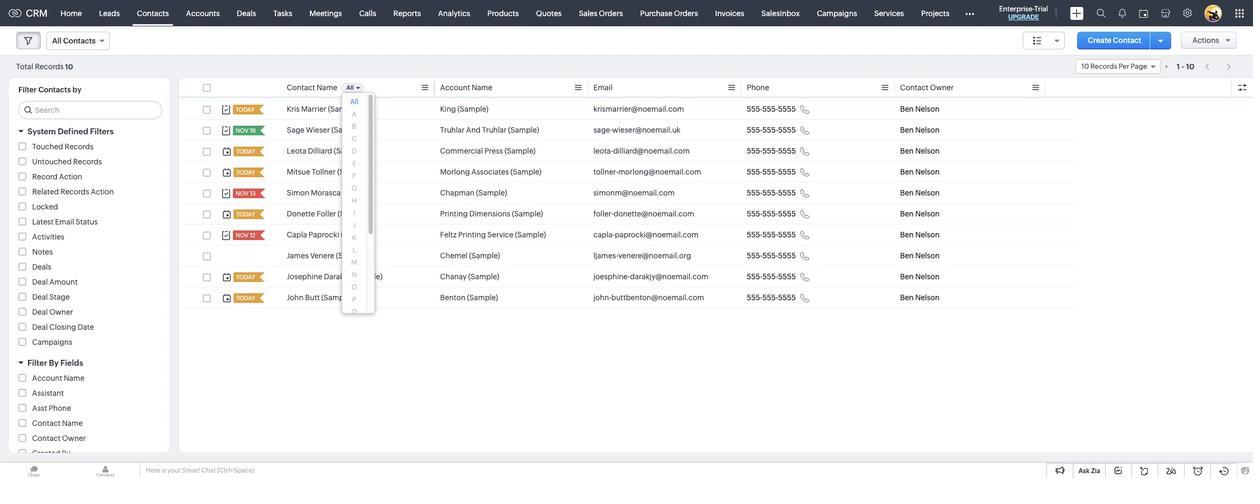 Task type: describe. For each thing, give the bounding box(es) containing it.
nov 13 link
[[233, 189, 257, 199]]

calendar image
[[1139, 9, 1148, 17]]

16
[[250, 128, 256, 134]]

deal for deal stage
[[32, 293, 48, 302]]

2 vertical spatial owner
[[62, 435, 86, 443]]

tollner
[[312, 168, 336, 177]]

chanay (sample)
[[440, 273, 499, 281]]

services
[[875, 9, 904, 17]]

filter for filter by fields
[[27, 359, 47, 368]]

today link for donette
[[234, 210, 256, 220]]

(sample) up b
[[328, 105, 359, 114]]

quotes link
[[528, 0, 570, 26]]

filter for filter contacts by
[[18, 86, 37, 94]]

accounts link
[[178, 0, 228, 26]]

5 ben from the top
[[900, 189, 914, 198]]

all contacts
[[52, 37, 96, 45]]

today link for john
[[234, 294, 256, 304]]

by for filter
[[49, 359, 59, 368]]

signals element
[[1112, 0, 1133, 26]]

h
[[352, 197, 357, 205]]

5555 for venere@noemail.org
[[778, 252, 796, 260]]

tasks
[[273, 9, 292, 17]]

john butt (sample) link
[[287, 293, 352, 304]]

status
[[76, 218, 98, 227]]

stage
[[49, 293, 70, 302]]

donette foller (sample) link
[[287, 209, 369, 220]]

size image
[[1033, 36, 1042, 46]]

foller
[[317, 210, 336, 218]]

l
[[352, 246, 356, 255]]

ben nelson for darakjy@noemail.com
[[900, 273, 940, 281]]

reports
[[394, 9, 421, 17]]

dilliard@noemail.com
[[613, 147, 690, 156]]

0 vertical spatial account
[[440, 83, 470, 92]]

system defined filters button
[[9, 122, 170, 141]]

nov for sage
[[236, 128, 249, 134]]

5 5555 from the top
[[778, 189, 796, 198]]

nov for simon
[[236, 191, 249, 197]]

truhlar and truhlar (sample)
[[440, 126, 539, 135]]

dilliard
[[308, 147, 332, 156]]

products
[[487, 9, 519, 17]]

chanay
[[440, 273, 467, 281]]

1 horizontal spatial phone
[[747, 83, 769, 92]]

john-buttbenton@noemail.com
[[594, 294, 704, 302]]

today for leota dilliard (sample)
[[236, 149, 255, 155]]

2 truhlar from the left
[[482, 126, 507, 135]]

deal for deal owner
[[32, 308, 48, 317]]

projects link
[[913, 0, 958, 26]]

krismarrier@noemail.com link
[[594, 104, 684, 115]]

5 nelson from the top
[[915, 189, 940, 198]]

contacts link
[[128, 0, 178, 26]]

ben nelson for buttbenton@noemail.com
[[900, 294, 940, 302]]

chats image
[[0, 464, 68, 479]]

records for total
[[35, 62, 64, 71]]

calls link
[[351, 0, 385, 26]]

here is your smart chat (ctrl+space)
[[146, 468, 254, 475]]

joesphine-darakjy@noemail.com link
[[594, 272, 708, 283]]

(sample) inside 'link'
[[334, 147, 365, 156]]

5 ben nelson from the top
[[900, 189, 940, 198]]

chapman
[[440, 189, 475, 198]]

sage-
[[594, 126, 612, 135]]

e
[[352, 160, 356, 168]]

nelson for dilliard@noemail.com
[[915, 147, 940, 156]]

10 inside field
[[1082, 62, 1089, 70]]

total
[[16, 62, 33, 71]]

leota
[[287, 147, 306, 156]]

simon morasca (sample)
[[287, 189, 373, 198]]

555-555-5555 for donette@noemail.com
[[747, 210, 796, 218]]

morlong associates (sample)
[[440, 168, 542, 177]]

john-
[[594, 294, 611, 302]]

assistant
[[32, 390, 64, 398]]

john-buttbenton@noemail.com link
[[594, 293, 704, 304]]

printing dimensions (sample)
[[440, 210, 543, 218]]

capla-paprocki@noemail.com
[[594, 231, 699, 239]]

10 Records Per Page field
[[1076, 59, 1161, 74]]

paprocki
[[309, 231, 339, 239]]

chapman (sample)
[[440, 189, 507, 198]]

contacts for filter contacts by
[[38, 86, 71, 94]]

foller-donette@noemail.com
[[594, 210, 694, 218]]

by
[[73, 86, 81, 94]]

records for related
[[60, 188, 89, 196]]

10 for 1 - 10
[[1186, 62, 1195, 71]]

(sample) down chanay (sample) link
[[467, 294, 498, 302]]

Other Modules field
[[958, 5, 981, 22]]

deal closing date
[[32, 323, 94, 332]]

butt
[[305, 294, 320, 302]]

-
[[1182, 62, 1185, 71]]

(sample) down chemel (sample)
[[468, 273, 499, 281]]

name down fields
[[64, 375, 85, 383]]

today link for josephine
[[234, 273, 256, 283]]

n
[[352, 271, 357, 279]]

donette foller (sample)
[[287, 210, 369, 218]]

create
[[1088, 36, 1112, 45]]

(sample) down f
[[342, 189, 373, 198]]

0 horizontal spatial account
[[32, 375, 62, 383]]

555-555-5555 for venere@noemail.org
[[747, 252, 796, 260]]

today for donette foller (sample)
[[236, 211, 255, 218]]

printing dimensions (sample) link
[[440, 209, 543, 220]]

darakjy
[[324, 273, 350, 281]]

contact inside button
[[1113, 36, 1142, 45]]

system defined filters
[[27, 127, 114, 136]]

(sample) down 'j'
[[341, 231, 372, 239]]

0 vertical spatial contact owner
[[900, 83, 954, 92]]

today for john butt (sample)
[[236, 295, 255, 302]]

leads
[[99, 9, 120, 17]]

5555 for donette@noemail.com
[[778, 210, 796, 218]]

(sample) up and
[[458, 105, 489, 114]]

(sample) up g
[[337, 168, 368, 177]]

quotes
[[536, 9, 562, 17]]

(sample) up 'j'
[[338, 210, 369, 218]]

printing inside 'link'
[[458, 231, 486, 239]]

invoices
[[715, 9, 744, 17]]

1 horizontal spatial account name
[[440, 83, 493, 92]]

deals link
[[228, 0, 265, 26]]

donette@noemail.com
[[614, 210, 694, 218]]

search element
[[1090, 0, 1112, 26]]

feltz printing service (sample) link
[[440, 230, 546, 241]]

1 vertical spatial owner
[[49, 308, 73, 317]]

5555 for dilliard@noemail.com
[[778, 147, 796, 156]]

0 vertical spatial contacts
[[137, 9, 169, 17]]

kris marrier (sample)
[[287, 105, 359, 114]]

king (sample) link
[[440, 104, 489, 115]]

1 5555 from the top
[[778, 105, 796, 114]]

0 horizontal spatial email
[[55, 218, 74, 227]]

1 horizontal spatial action
[[91, 188, 114, 196]]

name down the asst phone
[[62, 420, 83, 428]]

1 horizontal spatial email
[[594, 83, 613, 92]]

ljames-venere@noemail.org link
[[594, 251, 691, 262]]

records for 10
[[1091, 62, 1117, 70]]

5 555-555-5555 from the top
[[747, 189, 796, 198]]

(sample) up commercial press (sample) link
[[508, 126, 539, 135]]

ben for morlong@noemail.com
[[900, 168, 914, 177]]

ben nelson for venere@noemail.org
[[900, 252, 940, 260]]

related
[[32, 188, 59, 196]]

and
[[466, 126, 481, 135]]

ben for buttbenton@noemail.com
[[900, 294, 914, 302]]

dimensions
[[469, 210, 511, 218]]

ask zia
[[1079, 468, 1101, 476]]

foller-donette@noemail.com link
[[594, 209, 694, 220]]

krismarrier@noemail.com
[[594, 105, 684, 114]]

services link
[[866, 0, 913, 26]]

1 vertical spatial contact owner
[[32, 435, 86, 443]]

a
[[352, 110, 357, 118]]

morlong
[[440, 168, 470, 177]]

ben nelson for paprocki@noemail.com
[[900, 231, 940, 239]]

today for kris marrier (sample)
[[236, 107, 255, 113]]

analytics
[[438, 9, 470, 17]]

activities
[[32, 233, 64, 242]]

ben for darakjy@noemail.com
[[900, 273, 914, 281]]

1 vertical spatial deals
[[32, 263, 51, 272]]

contacts image
[[72, 464, 139, 479]]

555-555-5555 for wieser@noemail.uk
[[747, 126, 796, 135]]

paprocki@noemail.com
[[615, 231, 699, 239]]

today link for mitsue
[[234, 168, 256, 178]]

tollner-
[[594, 168, 618, 177]]

is
[[161, 468, 166, 475]]

simon morasca (sample) link
[[287, 188, 373, 199]]

row group containing kris marrier (sample)
[[179, 99, 1074, 309]]

0 horizontal spatial action
[[59, 173, 82, 181]]

meetings link
[[301, 0, 351, 26]]

0 horizontal spatial campaigns
[[32, 338, 72, 347]]

josephine
[[287, 273, 322, 281]]

0 vertical spatial printing
[[440, 210, 468, 218]]

13
[[250, 191, 256, 197]]

sales
[[579, 9, 597, 17]]



Task type: vqa. For each thing, say whether or not it's contained in the screenshot.
K
yes



Task type: locate. For each thing, give the bounding box(es) containing it.
josephine darakjy (sample) link
[[287, 272, 383, 283]]

1 vertical spatial by
[[62, 450, 71, 459]]

1 horizontal spatial deals
[[237, 9, 256, 17]]

(sample) right service at left
[[515, 231, 546, 239]]

create menu element
[[1064, 0, 1090, 26]]

9 ben from the top
[[900, 273, 914, 281]]

today link up nov 13 link
[[234, 168, 256, 178]]

6 ben nelson from the top
[[900, 210, 940, 218]]

joesphine-darakjy@noemail.com
[[594, 273, 708, 281]]

4 ben from the top
[[900, 168, 914, 177]]

6 5555 from the top
[[778, 210, 796, 218]]

1 nov from the top
[[236, 128, 249, 134]]

0 vertical spatial all
[[52, 37, 62, 45]]

nelson for venere@noemail.org
[[915, 252, 940, 260]]

leota-
[[594, 147, 613, 156]]

0 horizontal spatial phone
[[49, 405, 71, 413]]

benton (sample) link
[[440, 293, 498, 304]]

deals left tasks link in the left of the page
[[237, 9, 256, 17]]

filters
[[90, 127, 114, 136]]

josephine darakjy (sample)
[[287, 273, 383, 281]]

contacts inside field
[[63, 37, 96, 45]]

ben for donette@noemail.com
[[900, 210, 914, 218]]

0 horizontal spatial contact owner
[[32, 435, 86, 443]]

6 555-555-5555 from the top
[[747, 210, 796, 218]]

by for created
[[62, 450, 71, 459]]

1 vertical spatial action
[[91, 188, 114, 196]]

email
[[594, 83, 613, 92], [55, 218, 74, 227]]

ben nelson for dilliard@noemail.com
[[900, 147, 940, 156]]

1 orders from the left
[[599, 9, 623, 17]]

sales orders
[[579, 9, 623, 17]]

2 5555 from the top
[[778, 126, 796, 135]]

name up kris marrier (sample)
[[317, 83, 337, 92]]

10 right -
[[1186, 62, 1195, 71]]

(sample) up c
[[332, 126, 363, 135]]

5555 for wieser@noemail.uk
[[778, 126, 796, 135]]

0 horizontal spatial by
[[49, 359, 59, 368]]

account name down filter by fields at the bottom of the page
[[32, 375, 85, 383]]

ben
[[900, 105, 914, 114], [900, 126, 914, 135], [900, 147, 914, 156], [900, 168, 914, 177], [900, 189, 914, 198], [900, 210, 914, 218], [900, 231, 914, 239], [900, 252, 914, 260], [900, 273, 914, 281], [900, 294, 914, 302]]

email right the latest
[[55, 218, 74, 227]]

1 vertical spatial printing
[[458, 231, 486, 239]]

1 nelson from the top
[[915, 105, 940, 114]]

owner
[[930, 83, 954, 92], [49, 308, 73, 317], [62, 435, 86, 443]]

associates
[[471, 168, 509, 177]]

10 inside total records 10
[[65, 63, 73, 71]]

4 deal from the top
[[32, 323, 48, 332]]

1 horizontal spatial 10
[[1082, 62, 1089, 70]]

records left per
[[1091, 62, 1117, 70]]

ben for wieser@noemail.uk
[[900, 126, 914, 135]]

tollner-morlong@noemail.com
[[594, 168, 701, 177]]

filter up assistant
[[27, 359, 47, 368]]

action up related records action
[[59, 173, 82, 181]]

nelson for darakjy@noemail.com
[[915, 273, 940, 281]]

10 for total records 10
[[65, 63, 73, 71]]

today for josephine darakjy (sample)
[[236, 274, 255, 281]]

1 horizontal spatial campaigns
[[817, 9, 857, 17]]

1 vertical spatial account
[[32, 375, 62, 383]]

6 nelson from the top
[[915, 210, 940, 218]]

9 ben nelson from the top
[[900, 273, 940, 281]]

5555 for buttbenton@noemail.com
[[778, 294, 796, 302]]

nov inside nov 16 "link"
[[236, 128, 249, 134]]

555-555-5555 for buttbenton@noemail.com
[[747, 294, 796, 302]]

3 5555 from the top
[[778, 147, 796, 156]]

asst
[[32, 405, 47, 413]]

7 ben nelson from the top
[[900, 231, 940, 239]]

0 horizontal spatial orders
[[599, 9, 623, 17]]

profile image
[[1205, 5, 1222, 22]]

10 ben from the top
[[900, 294, 914, 302]]

filter inside dropdown button
[[27, 359, 47, 368]]

5555 for darakjy@noemail.com
[[778, 273, 796, 281]]

ben nelson for donette@noemail.com
[[900, 210, 940, 218]]

0 vertical spatial phone
[[747, 83, 769, 92]]

a b c d e f g h i j k l m n o p q
[[351, 110, 357, 316]]

3 nov from the top
[[236, 232, 249, 239]]

0 horizontal spatial deals
[[32, 263, 51, 272]]

555-555-5555 for darakjy@noemail.com
[[747, 273, 796, 281]]

king
[[440, 105, 456, 114]]

chat
[[201, 468, 216, 475]]

1 vertical spatial contact name
[[32, 420, 83, 428]]

2 deal from the top
[[32, 293, 48, 302]]

deal left stage
[[32, 293, 48, 302]]

deal down deal owner
[[32, 323, 48, 332]]

(sample) inside "link"
[[351, 273, 383, 281]]

7 nelson from the top
[[915, 231, 940, 239]]

10 ben nelson from the top
[[900, 294, 940, 302]]

sage-wieser@noemail.uk link
[[594, 125, 681, 136]]

accounts
[[186, 9, 220, 17]]

today down nov 16
[[236, 149, 255, 155]]

chemel (sample) link
[[440, 251, 500, 262]]

9 5555 from the top
[[778, 273, 796, 281]]

3 555-555-5555 from the top
[[747, 147, 796, 156]]

contact owner
[[900, 83, 954, 92], [32, 435, 86, 443]]

4 555-555-5555 from the top
[[747, 168, 796, 177]]

0 vertical spatial nov
[[236, 128, 249, 134]]

ljames-venere@noemail.org
[[594, 252, 691, 260]]

1 ben from the top
[[900, 105, 914, 114]]

nelson for paprocki@noemail.com
[[915, 231, 940, 239]]

leota dilliard (sample) link
[[287, 146, 365, 157]]

capla
[[287, 231, 307, 239]]

printing down the chapman
[[440, 210, 468, 218]]

kris
[[287, 105, 300, 114]]

0 horizontal spatial truhlar
[[440, 126, 465, 135]]

None field
[[1023, 32, 1065, 50]]

8 nelson from the top
[[915, 252, 940, 260]]

campaigns link
[[809, 0, 866, 26]]

9 nelson from the top
[[915, 273, 940, 281]]

10 5555 from the top
[[778, 294, 796, 302]]

1
[[1177, 62, 1180, 71]]

nelson for donette@noemail.com
[[915, 210, 940, 218]]

0 vertical spatial deals
[[237, 9, 256, 17]]

date
[[78, 323, 94, 332]]

capla paprocki (sample) link
[[287, 230, 372, 241]]

buttbenton@noemail.com
[[611, 294, 704, 302]]

today link down nov 12 link
[[234, 273, 256, 283]]

4 ben nelson from the top
[[900, 168, 940, 177]]

today left john
[[236, 295, 255, 302]]

records for untouched
[[73, 158, 102, 166]]

(sample) right associates
[[511, 168, 542, 177]]

1 vertical spatial campaigns
[[32, 338, 72, 347]]

purchase orders
[[640, 9, 698, 17]]

ben for paprocki@noemail.com
[[900, 231, 914, 239]]

deal down "deal stage"
[[32, 308, 48, 317]]

today link left john
[[234, 294, 256, 304]]

wieser@noemail.uk
[[612, 126, 681, 135]]

search image
[[1097, 9, 1106, 18]]

555-555-5555
[[747, 105, 796, 114], [747, 126, 796, 135], [747, 147, 796, 156], [747, 168, 796, 177], [747, 189, 796, 198], [747, 210, 796, 218], [747, 231, 796, 239], [747, 252, 796, 260], [747, 273, 796, 281], [747, 294, 796, 302]]

ben nelson for morlong@noemail.com
[[900, 168, 940, 177]]

orders for sales orders
[[599, 9, 623, 17]]

nov left the 12
[[236, 232, 249, 239]]

555-
[[747, 105, 763, 114], [763, 105, 778, 114], [747, 126, 763, 135], [763, 126, 778, 135], [747, 147, 763, 156], [763, 147, 778, 156], [747, 168, 763, 177], [763, 168, 778, 177], [747, 189, 763, 198], [763, 189, 778, 198], [747, 210, 763, 218], [763, 210, 778, 218], [747, 231, 763, 239], [763, 231, 778, 239], [747, 252, 763, 260], [763, 252, 778, 260], [747, 273, 763, 281], [763, 273, 778, 281], [747, 294, 763, 302], [763, 294, 778, 302]]

1 vertical spatial nov
[[236, 191, 249, 197]]

zia
[[1091, 468, 1101, 476]]

1 horizontal spatial all
[[346, 84, 354, 91]]

records down record action
[[60, 188, 89, 196]]

8 5555 from the top
[[778, 252, 796, 260]]

contact name down the asst phone
[[32, 420, 83, 428]]

purchase
[[640, 9, 673, 17]]

contact name up marrier
[[287, 83, 337, 92]]

All Contacts field
[[46, 32, 110, 50]]

account up assistant
[[32, 375, 62, 383]]

555-555-5555 for dilliard@noemail.com
[[747, 147, 796, 156]]

commercial
[[440, 147, 483, 156]]

p
[[352, 296, 356, 304]]

10 up by
[[65, 63, 73, 71]]

0 vertical spatial email
[[594, 83, 613, 92]]

signals image
[[1119, 9, 1126, 18]]

defined
[[58, 127, 88, 136]]

2 nelson from the top
[[915, 126, 940, 135]]

0 vertical spatial filter
[[18, 86, 37, 94]]

(sample) down c
[[334, 147, 365, 156]]

(sample) up printing dimensions (sample) link at the left top
[[476, 189, 507, 198]]

create menu image
[[1070, 7, 1084, 20]]

8 ben from the top
[[900, 252, 914, 260]]

records up filter contacts by
[[35, 62, 64, 71]]

system
[[27, 127, 56, 136]]

555-555-5555 for paprocki@noemail.com
[[747, 231, 796, 239]]

1 ben nelson from the top
[[900, 105, 940, 114]]

nelson for buttbenton@noemail.com
[[915, 294, 940, 302]]

account up king
[[440, 83, 470, 92]]

campaigns down "closing"
[[32, 338, 72, 347]]

(sample) up o
[[351, 273, 383, 281]]

deal for deal closing date
[[32, 323, 48, 332]]

mitsue
[[287, 168, 310, 177]]

5555 for morlong@noemail.com
[[778, 168, 796, 177]]

all up a
[[346, 84, 354, 91]]

deals down notes
[[32, 263, 51, 272]]

1 vertical spatial filter
[[27, 359, 47, 368]]

analytics link
[[430, 0, 479, 26]]

latest
[[32, 218, 53, 227]]

today for mitsue tollner (sample)
[[236, 170, 255, 176]]

orders right purchase on the right
[[674, 9, 698, 17]]

1 vertical spatial phone
[[49, 405, 71, 413]]

records down touched records
[[73, 158, 102, 166]]

profile element
[[1198, 0, 1229, 26]]

all inside field
[[52, 37, 62, 45]]

by inside dropdown button
[[49, 359, 59, 368]]

today up nov 13
[[236, 170, 255, 176]]

today down nov 13
[[236, 211, 255, 218]]

0 horizontal spatial 10
[[65, 63, 73, 71]]

0 horizontal spatial all
[[52, 37, 62, 45]]

contacts down home link
[[63, 37, 96, 45]]

ben for dilliard@noemail.com
[[900, 147, 914, 156]]

2 nov from the top
[[236, 191, 249, 197]]

orders for purchase orders
[[674, 9, 698, 17]]

all up total records 10 at the left of the page
[[52, 37, 62, 45]]

capla-
[[594, 231, 615, 239]]

orders right sales
[[599, 9, 623, 17]]

0 vertical spatial by
[[49, 359, 59, 368]]

2 orders from the left
[[674, 9, 698, 17]]

4 nelson from the top
[[915, 168, 940, 177]]

3 deal from the top
[[32, 308, 48, 317]]

home link
[[52, 0, 90, 26]]

2 ben nelson from the top
[[900, 126, 940, 135]]

10 down create
[[1082, 62, 1089, 70]]

morlong@noemail.com
[[618, 168, 701, 177]]

1 horizontal spatial contact owner
[[900, 83, 954, 92]]

filter down total
[[18, 86, 37, 94]]

contacts for all contacts
[[63, 37, 96, 45]]

8 555-555-5555 from the top
[[747, 252, 796, 260]]

nov inside nov 12 link
[[236, 232, 249, 239]]

truhlar left and
[[440, 126, 465, 135]]

0 vertical spatial action
[[59, 173, 82, 181]]

row group
[[179, 99, 1074, 309]]

printing up chemel (sample)
[[458, 231, 486, 239]]

1 horizontal spatial by
[[62, 450, 71, 459]]

all
[[52, 37, 62, 45], [346, 84, 354, 91]]

john butt (sample)
[[287, 294, 352, 302]]

all for all
[[346, 84, 354, 91]]

records down defined
[[65, 143, 93, 151]]

all for all contacts
[[52, 37, 62, 45]]

0 vertical spatial owner
[[930, 83, 954, 92]]

action up status
[[91, 188, 114, 196]]

4 5555 from the top
[[778, 168, 796, 177]]

555-555-5555 for morlong@noemail.com
[[747, 168, 796, 177]]

9 555-555-5555 from the top
[[747, 273, 796, 281]]

contacts left by
[[38, 86, 71, 94]]

sage-wieser@noemail.uk
[[594, 126, 681, 135]]

navigation
[[1200, 59, 1237, 74]]

nov left the 13
[[236, 191, 249, 197]]

1 vertical spatial email
[[55, 218, 74, 227]]

deal up "deal stage"
[[32, 278, 48, 287]]

today link up nov 16 "link"
[[233, 105, 256, 115]]

morlong associates (sample) link
[[440, 167, 542, 178]]

truhlar up press
[[482, 126, 507, 135]]

1 horizontal spatial orders
[[674, 9, 698, 17]]

sales orders link
[[570, 0, 632, 26]]

created
[[32, 450, 60, 459]]

5555 for paprocki@noemail.com
[[778, 231, 796, 239]]

(sample) down feltz printing service (sample)
[[469, 252, 500, 260]]

1 vertical spatial account name
[[32, 375, 85, 383]]

deal amount
[[32, 278, 78, 287]]

1 horizontal spatial truhlar
[[482, 126, 507, 135]]

(sample) up service at left
[[512, 210, 543, 218]]

contact name
[[287, 83, 337, 92], [32, 420, 83, 428]]

today link down nov 16 "link"
[[234, 147, 256, 157]]

deal for deal amount
[[32, 278, 48, 287]]

c
[[352, 135, 357, 143]]

closing
[[49, 323, 76, 332]]

0 horizontal spatial contact name
[[32, 420, 83, 428]]

commercial press (sample) link
[[440, 146, 536, 157]]

nov left 16
[[236, 128, 249, 134]]

records inside 10 records per page field
[[1091, 62, 1117, 70]]

created by
[[32, 450, 71, 459]]

10 555-555-5555 from the top
[[747, 294, 796, 302]]

nelson for wieser@noemail.uk
[[915, 126, 940, 135]]

touched records
[[32, 143, 93, 151]]

10 records per page
[[1082, 62, 1147, 70]]

2 horizontal spatial 10
[[1186, 62, 1195, 71]]

record
[[32, 173, 57, 181]]

your
[[167, 468, 181, 475]]

(sample) down o
[[321, 294, 352, 302]]

contacts right leads
[[137, 9, 169, 17]]

1 vertical spatial all
[[346, 84, 354, 91]]

1 horizontal spatial account
[[440, 83, 470, 92]]

0 vertical spatial campaigns
[[817, 9, 857, 17]]

notes
[[32, 248, 53, 257]]

nov for capla
[[236, 232, 249, 239]]

0 horizontal spatial account name
[[32, 375, 85, 383]]

today link down nov 13 link
[[234, 210, 256, 220]]

james venere (sample)
[[287, 252, 367, 260]]

10 nelson from the top
[[915, 294, 940, 302]]

Search text field
[[19, 102, 161, 119]]

name up king (sample) 'link'
[[472, 83, 493, 92]]

today link for leota
[[234, 147, 256, 157]]

records for touched
[[65, 143, 93, 151]]

3 ben from the top
[[900, 147, 914, 156]]

3 ben nelson from the top
[[900, 147, 940, 156]]

morasca
[[311, 189, 341, 198]]

account name up king (sample) 'link'
[[440, 83, 493, 92]]

today up nov 16 "link"
[[236, 107, 255, 113]]

nelson for morlong@noemail.com
[[915, 168, 940, 177]]

deal stage
[[32, 293, 70, 302]]

1 deal from the top
[[32, 278, 48, 287]]

ben for venere@noemail.org
[[900, 252, 914, 260]]

leota dilliard (sample)
[[287, 147, 365, 156]]

here
[[146, 468, 160, 475]]

2 ben from the top
[[900, 126, 914, 135]]

b
[[352, 123, 357, 131]]

1 vertical spatial contacts
[[63, 37, 96, 45]]

3 nelson from the top
[[915, 147, 940, 156]]

7 ben from the top
[[900, 231, 914, 239]]

0 vertical spatial contact name
[[287, 83, 337, 92]]

by left fields
[[49, 359, 59, 368]]

today down nov 12
[[236, 274, 255, 281]]

action
[[59, 173, 82, 181], [91, 188, 114, 196]]

1 truhlar from the left
[[440, 126, 465, 135]]

nov inside nov 13 link
[[236, 191, 249, 197]]

projects
[[921, 9, 950, 17]]

7 555-555-5555 from the top
[[747, 231, 796, 239]]

campaigns left services link
[[817, 9, 857, 17]]

by right created
[[62, 450, 71, 459]]

0 vertical spatial account name
[[440, 83, 493, 92]]

today link for kris
[[233, 105, 256, 115]]

1 555-555-5555 from the top
[[747, 105, 796, 114]]

nov 13
[[236, 191, 256, 197]]

2 vertical spatial nov
[[236, 232, 249, 239]]

(sample) down k
[[336, 252, 367, 260]]

2 555-555-5555 from the top
[[747, 126, 796, 135]]

printing
[[440, 210, 468, 218], [458, 231, 486, 239]]

8 ben nelson from the top
[[900, 252, 940, 260]]

m
[[351, 259, 357, 267]]

enterprise-
[[999, 5, 1035, 13]]

nov
[[236, 128, 249, 134], [236, 191, 249, 197], [236, 232, 249, 239]]

ask
[[1079, 468, 1090, 476]]

7 5555 from the top
[[778, 231, 796, 239]]

calls
[[359, 9, 376, 17]]

6 ben from the top
[[900, 210, 914, 218]]

(sample) right press
[[505, 147, 536, 156]]

foller-
[[594, 210, 614, 218]]

email up "krismarrier@noemail.com"
[[594, 83, 613, 92]]

1 horizontal spatial contact name
[[287, 83, 337, 92]]

john
[[287, 294, 304, 302]]

by
[[49, 359, 59, 368], [62, 450, 71, 459]]

2 vertical spatial contacts
[[38, 86, 71, 94]]

ben nelson for wieser@noemail.uk
[[900, 126, 940, 135]]

simonm@noemail.com
[[594, 189, 675, 198]]



